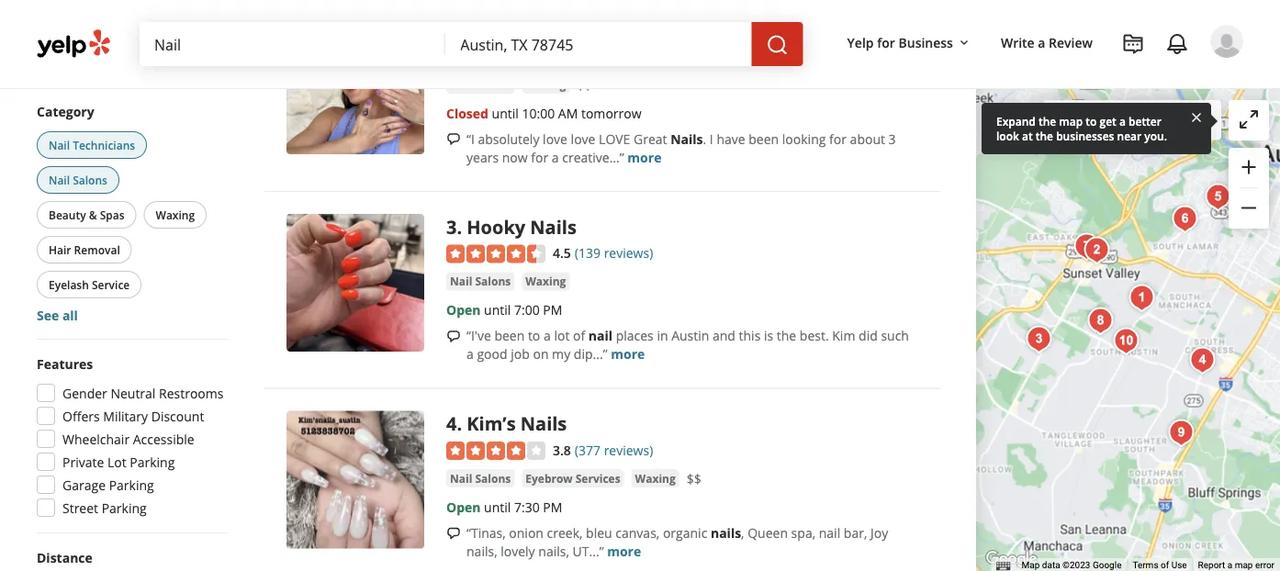 Task type: locate. For each thing, give the bounding box(es) containing it.
nail salons for the eyebrow services link's nail salons button
[[450, 471, 511, 486]]

bar,
[[844, 524, 868, 542]]

3
[[889, 130, 896, 147], [447, 214, 457, 239]]

1 love from the left
[[543, 130, 568, 147]]

near
[[1118, 128, 1142, 143]]

map left error
[[1235, 560, 1254, 571]]

Find text field
[[154, 34, 431, 54]]

a right "get"
[[1120, 113, 1126, 129]]

great
[[467, 17, 519, 42], [634, 130, 668, 147]]

street parking
[[62, 499, 147, 517]]

kim's nails image
[[1185, 342, 1222, 379]]

2 vertical spatial more link
[[607, 543, 642, 560]]

for right yelp on the right of page
[[878, 34, 896, 51]]

the
[[1039, 113, 1057, 129], [1036, 128, 1054, 143], [777, 327, 797, 345]]

16 speech v2 image left the "i've
[[447, 329, 461, 344]]

1 horizontal spatial 3
[[889, 130, 896, 147]]

waxing link
[[522, 75, 570, 94], [522, 272, 570, 291], [632, 470, 680, 488]]

love
[[599, 130, 631, 147]]

7:30
[[515, 499, 540, 516]]

$$ for kim's nails
[[687, 471, 702, 488]]

a inside expand the map to get a better look at the businesses near you.
[[1120, 113, 1126, 129]]

until left 7:00
[[484, 301, 511, 319]]

notifications image
[[1167, 33, 1189, 55]]

tomorrow
[[582, 104, 642, 122]]

map inside expand the map to get a better look at the businesses near you.
[[1060, 113, 1084, 129]]

3 left hooky
[[447, 214, 457, 239]]

nail for the eyebrow services link's nail salons button
[[450, 471, 473, 486]]

0 vertical spatial been
[[749, 130, 779, 147]]

3 inside . i have been looking for about 3 years now for a creative..."
[[889, 130, 896, 147]]

nail
[[450, 77, 473, 92], [49, 137, 70, 153], [49, 172, 70, 187], [450, 274, 473, 289], [450, 471, 473, 486]]

waxing link down (377 reviews)
[[632, 470, 680, 488]]

see
[[37, 306, 59, 324]]

0 horizontal spatial for
[[531, 148, 549, 166]]

nails up 3.8 link
[[521, 411, 567, 436]]

map data ©2023 google
[[1022, 560, 1122, 571]]

2 vertical spatial nail salons link
[[447, 470, 515, 488]]

1 vertical spatial pm
[[543, 499, 563, 516]]

pay
[[150, 30, 171, 47]]

bleu
[[586, 524, 613, 542]]

nail for nail salons button related to waxing link to the middle
[[450, 274, 473, 289]]

military
[[103, 407, 148, 425]]

nail salons up beauty & spas
[[49, 172, 107, 187]]

see all
[[37, 306, 78, 324]]

nail down 4.5 star rating image
[[450, 274, 473, 289]]

4.3 star rating image
[[447, 48, 546, 66]]

0 horizontal spatial map
[[1060, 113, 1084, 129]]

more down places
[[611, 345, 645, 363]]

2 vertical spatial more
[[607, 543, 642, 560]]

map for error
[[1235, 560, 1254, 571]]

4.3 link
[[553, 45, 571, 65]]

at
[[1023, 128, 1033, 143]]

16 speech v2 image
[[447, 526, 461, 541]]

beauty
[[49, 207, 86, 222]]

ut..."
[[573, 543, 604, 560]]

1 vertical spatial 16 speech v2 image
[[447, 329, 461, 344]]

waxing right spas
[[156, 207, 195, 222]]

1 vertical spatial 3
[[447, 214, 457, 239]]

for right now
[[531, 148, 549, 166]]

waxing down (377 reviews)
[[635, 471, 676, 486]]

None field
[[154, 34, 431, 54], [461, 34, 737, 54]]

love down closed until 10:00 am tomorrow
[[543, 130, 568, 147]]

1 horizontal spatial $$
[[687, 471, 702, 488]]

1 nails, from the left
[[467, 543, 498, 560]]

1 reviews) from the top
[[604, 244, 654, 262]]

write a review
[[1001, 34, 1093, 51]]

1 horizontal spatial map
[[1141, 112, 1168, 129]]

"i absolutely love love love great nails
[[467, 130, 703, 147]]

open up 16 speech v2 icon
[[447, 499, 481, 516]]

salons down 4.5 star rating image
[[475, 274, 511, 289]]

more link for kim's nails
[[607, 543, 642, 560]]

nail salons link
[[447, 75, 515, 94], [447, 272, 515, 291], [447, 470, 515, 488]]

onion
[[509, 524, 544, 542]]

0 horizontal spatial great
[[467, 17, 519, 42]]

nail salons button up the closed
[[447, 75, 515, 94]]

nail salons down 4.5 star rating image
[[450, 274, 511, 289]]

nail down 3.8 star rating image at the left
[[450, 471, 473, 486]]

2 vertical spatial parking
[[102, 499, 147, 517]]

more for kim's nails
[[607, 543, 642, 560]]

. left i
[[703, 130, 707, 147]]

. left hooky
[[457, 214, 462, 239]]

nail salons down 3.8 star rating image at the left
[[450, 471, 511, 486]]

nail left "bar," on the right bottom of page
[[819, 524, 841, 542]]

. inside . i have been looking for about 3 years now for a creative..."
[[703, 130, 707, 147]]

0 vertical spatial until
[[492, 104, 519, 122]]

offers
[[62, 407, 100, 425]]

1 vertical spatial great
[[634, 130, 668, 147]]

7:00
[[515, 301, 540, 319]]

waxing button up closed until 10:00 am tomorrow
[[522, 75, 570, 94]]

1 vertical spatial until
[[484, 301, 511, 319]]

have
[[717, 130, 746, 147]]

waxing link up closed until 10:00 am tomorrow
[[522, 75, 570, 94]]

1 none field from the left
[[154, 34, 431, 54]]

nail salons link up the closed
[[447, 75, 515, 94]]

open
[[62, 7, 95, 24], [447, 301, 481, 319], [447, 499, 481, 516]]

more
[[628, 148, 662, 166], [611, 345, 645, 363], [607, 543, 642, 560]]

report a map error link
[[1199, 560, 1275, 571]]

0 vertical spatial for
[[878, 34, 896, 51]]

1 vertical spatial been
[[495, 327, 525, 345]]

great right love in the left top of the page
[[634, 130, 668, 147]]

salons
[[475, 77, 511, 92], [73, 172, 107, 187], [475, 274, 511, 289], [475, 471, 511, 486]]

of right lot
[[573, 327, 585, 345]]

until up "tinas,
[[484, 499, 511, 516]]

None search field
[[140, 22, 807, 66]]

nails,
[[467, 543, 498, 560], [539, 543, 570, 560]]

0 horizontal spatial love
[[543, 130, 568, 147]]

until up absolutely
[[492, 104, 519, 122]]

eyebrow services button
[[522, 470, 624, 488]]

1 vertical spatial nail salons link
[[447, 272, 515, 291]]

terms of use link
[[1133, 560, 1188, 571]]

open up the "i've
[[447, 301, 481, 319]]

waxing button for bottom waxing link
[[632, 470, 680, 488]]

nail salons link for great
[[447, 75, 515, 94]]

garage parking
[[62, 476, 154, 494]]

on
[[533, 345, 549, 363]]

is
[[764, 327, 774, 345]]

nail up the closed
[[450, 77, 473, 92]]

nail salons button up beauty & spas
[[37, 166, 119, 194]]

nail technicians button
[[37, 131, 147, 159]]

joy
[[871, 524, 889, 542]]

"i've been to a lot of nail
[[467, 327, 613, 345]]

private lot parking
[[62, 453, 175, 471]]

0 vertical spatial nail salons link
[[447, 75, 515, 94]]

0 vertical spatial of
[[573, 327, 585, 345]]

nails for 2 . great nails
[[523, 17, 570, 42]]

4.5 star rating image
[[447, 245, 546, 263]]

to
[[99, 7, 111, 24], [1086, 113, 1097, 129], [528, 327, 541, 345]]

2 pm from the top
[[543, 499, 563, 516]]

1 vertical spatial reviews)
[[604, 441, 654, 459]]

$$
[[577, 76, 592, 94], [687, 471, 702, 488]]

0 vertical spatial reviews)
[[604, 244, 654, 262]]

1 vertical spatial great nails image
[[1079, 232, 1116, 269]]

2 horizontal spatial map
[[1235, 560, 1254, 571]]

more link down canvas,
[[607, 543, 642, 560]]

great nails link
[[467, 17, 570, 42]]

0 vertical spatial great
[[467, 17, 519, 42]]

parking down private lot parking
[[109, 476, 154, 494]]

0 horizontal spatial $$
[[577, 76, 592, 94]]

eyelash service
[[49, 277, 130, 292]]

reviews) right '(377'
[[604, 441, 654, 459]]

16 chevron down v2 image
[[957, 36, 972, 50]]

salons down 4.3 star rating image
[[475, 77, 511, 92]]

0 vertical spatial open
[[62, 7, 95, 24]]

a right report
[[1228, 560, 1233, 571]]

2 horizontal spatial for
[[878, 34, 896, 51]]

love up creative..."
[[571, 130, 596, 147]]

close image
[[1190, 109, 1205, 125]]

1 vertical spatial parking
[[109, 476, 154, 494]]

nail for top waxing link's nail salons button
[[450, 77, 473, 92]]

map
[[1141, 112, 1168, 129], [1060, 113, 1084, 129], [1235, 560, 1254, 571]]

until for great
[[492, 104, 519, 122]]

1 16 speech v2 image from the top
[[447, 132, 461, 147]]

a right write
[[1039, 34, 1046, 51]]

a down the "i've
[[467, 345, 474, 363]]

a inside places in austin and this is the best. kim did such a good job on my dip..."
[[467, 345, 474, 363]]

reviews) for 3 . hooky nails
[[604, 244, 654, 262]]

2 vertical spatial until
[[484, 499, 511, 516]]

nail down 'category'
[[49, 137, 70, 153]]

. up 4.3 star rating image
[[457, 17, 462, 42]]

great up 4.3 star rating image
[[467, 17, 519, 42]]

1 horizontal spatial great nails image
[[1079, 232, 1116, 269]]

use
[[1172, 560, 1188, 571]]

error
[[1256, 560, 1275, 571]]

yelp for business
[[848, 34, 954, 51]]

group
[[33, 102, 228, 324], [1229, 148, 1270, 229], [31, 355, 228, 523]]

. left kim's
[[457, 411, 462, 436]]

1 horizontal spatial to
[[528, 327, 541, 345]]

2 vertical spatial for
[[531, 148, 549, 166]]

nail inside nail technicians button
[[49, 137, 70, 153]]

4.3
[[553, 47, 571, 64]]

hooky nails image
[[1021, 321, 1058, 358]]

more link for hooky nails
[[611, 345, 645, 363]]

until for hooky
[[484, 301, 511, 319]]

waxing button down 4.5
[[522, 272, 570, 291]]

parking down garage parking
[[102, 499, 147, 517]]

nail salons for nail salons button over beauty & spas
[[49, 172, 107, 187]]

0 vertical spatial $$
[[577, 76, 592, 94]]

3 nail salons link from the top
[[447, 470, 515, 488]]

map region
[[848, 61, 1281, 572]]

0 vertical spatial 3
[[889, 130, 896, 147]]

1 horizontal spatial nail
[[819, 524, 841, 542]]

for left about
[[830, 130, 847, 147]]

a down "i absolutely love love love great nails
[[552, 148, 559, 166]]

2 vertical spatial open
[[447, 499, 481, 516]]

kim's nails image
[[287, 411, 424, 549]]

0 vertical spatial great nails image
[[287, 17, 424, 154]]

business
[[899, 34, 954, 51]]

to left "get"
[[1086, 113, 1097, 129]]

moves
[[1171, 112, 1211, 129]]

golden nails & facial image
[[1083, 303, 1120, 340]]

parking for garage parking
[[109, 476, 154, 494]]

16 speech v2 image for 2
[[447, 132, 461, 147]]

salons down nail technicians button
[[73, 172, 107, 187]]

nail salons button down 3.8 star rating image at the left
[[447, 470, 515, 488]]

more link down love in the left top of the page
[[628, 148, 662, 166]]

waxing link down 4.5
[[522, 272, 570, 291]]

eyebrow services
[[526, 471, 621, 486]]

terms of use
[[1133, 560, 1188, 571]]

pm right 7:30
[[543, 499, 563, 516]]

accepts apple pay
[[62, 30, 171, 47]]

0 horizontal spatial 3
[[447, 214, 457, 239]]

waxing down 4.5
[[526, 274, 566, 289]]

good
[[477, 345, 508, 363]]

golden nail lounge image
[[1164, 415, 1201, 452]]

$$ for great nails
[[577, 76, 592, 94]]

been inside . i have been looking for about 3 years now for a creative..."
[[749, 130, 779, 147]]

1 vertical spatial more link
[[611, 345, 645, 363]]

more link down places
[[611, 345, 645, 363]]

0 horizontal spatial great nails image
[[287, 17, 424, 154]]

"i
[[467, 130, 475, 147]]

2 nails, from the left
[[539, 543, 570, 560]]

nail up beauty
[[49, 172, 70, 187]]

0 vertical spatial more
[[628, 148, 662, 166]]

0 horizontal spatial been
[[495, 327, 525, 345]]

projects image
[[1123, 33, 1145, 55]]

been up job
[[495, 327, 525, 345]]

waxing button down (377 reviews)
[[632, 470, 680, 488]]

been right have
[[749, 130, 779, 147]]

parking for street parking
[[102, 499, 147, 517]]

places
[[616, 327, 654, 345]]

2 horizontal spatial to
[[1086, 113, 1097, 129]]

"i've
[[467, 327, 491, 345]]

austin
[[672, 327, 710, 345]]

reviews) for 4 . kim's nails
[[604, 441, 654, 459]]

a inside 'link'
[[1039, 34, 1046, 51]]

open up accepts
[[62, 7, 95, 24]]

1 vertical spatial waxing link
[[522, 272, 570, 291]]

1 vertical spatial of
[[1161, 560, 1170, 571]]

eyebrow
[[526, 471, 573, 486]]

salons down 3.8 star rating image at the left
[[475, 471, 511, 486]]

nails
[[711, 524, 742, 542]]

none field near
[[461, 34, 737, 54]]

open for 3
[[447, 301, 481, 319]]

1 vertical spatial nail
[[819, 524, 841, 542]]

3.8 star rating image
[[447, 442, 546, 460]]

1 pm from the top
[[543, 301, 563, 319]]

1 nail salons link from the top
[[447, 75, 515, 94]]

parking down accessible
[[130, 453, 175, 471]]

fi
[[111, 53, 121, 70]]

3 right about
[[889, 130, 896, 147]]

2 none field from the left
[[461, 34, 737, 54]]

nails up 4.3 'link'
[[523, 17, 570, 42]]

nail salons button down 4.5 star rating image
[[447, 272, 515, 291]]

yelp for business button
[[840, 26, 979, 59]]

pm
[[543, 301, 563, 319], [543, 499, 563, 516]]

0 vertical spatial 16 speech v2 image
[[447, 132, 461, 147]]

1 horizontal spatial love
[[571, 130, 596, 147]]

parking
[[130, 453, 175, 471], [109, 476, 154, 494], [102, 499, 147, 517]]

, queen spa, nail bar, joy nails, lovely nails, ut..."
[[467, 524, 889, 560]]

map for moves
[[1141, 112, 1168, 129]]

$$ up organic
[[687, 471, 702, 488]]

nail salons button for top waxing link
[[447, 75, 515, 94]]

map left "get"
[[1060, 113, 1084, 129]]

pm right 7:00
[[543, 301, 563, 319]]

more down canvas,
[[607, 543, 642, 560]]

1 horizontal spatial nails,
[[539, 543, 570, 560]]

(377 reviews) link
[[575, 440, 654, 459]]

kim
[[833, 327, 856, 345]]

1 horizontal spatial none field
[[461, 34, 737, 54]]

reviews) right (139
[[604, 244, 654, 262]]

16 speech v2 image
[[447, 132, 461, 147], [447, 329, 461, 344]]

accessible
[[133, 430, 194, 448]]

queen
[[748, 524, 788, 542]]

for
[[878, 34, 896, 51], [830, 130, 847, 147], [531, 148, 549, 166]]

to up on
[[528, 327, 541, 345]]

a inside . i have been looking for about 3 years now for a creative..."
[[552, 148, 559, 166]]

1 vertical spatial more
[[611, 345, 645, 363]]

16 speech v2 image left "i
[[447, 132, 461, 147]]

great nails image
[[287, 17, 424, 154], [1079, 232, 1116, 269]]

nail salons link down 3.8 star rating image at the left
[[447, 470, 515, 488]]

salons inside group
[[73, 172, 107, 187]]

open for 4
[[447, 499, 481, 516]]

0 horizontal spatial nails,
[[467, 543, 498, 560]]

nails, down creek,
[[539, 543, 570, 560]]

nails, down "tinas,
[[467, 543, 498, 560]]

more down love in the left top of the page
[[628, 148, 662, 166]]

2 reviews) from the top
[[604, 441, 654, 459]]

0 vertical spatial pm
[[543, 301, 563, 319]]

nail salons link down 4.5 star rating image
[[447, 272, 515, 291]]

0 vertical spatial nail
[[589, 327, 613, 345]]

nail
[[589, 327, 613, 345], [819, 524, 841, 542]]

$$ up am
[[577, 76, 592, 94]]

absolutely
[[478, 130, 540, 147]]

.
[[457, 17, 462, 42], [703, 130, 707, 147], [457, 214, 462, 239], [457, 411, 462, 436]]

0 vertical spatial parking
[[130, 453, 175, 471]]

4.5
[[553, 244, 571, 262]]

0 horizontal spatial none field
[[154, 34, 431, 54]]

map right the as
[[1141, 112, 1168, 129]]

to left all
[[99, 7, 111, 24]]

0 horizontal spatial to
[[99, 7, 111, 24]]

nails
[[523, 17, 570, 42], [671, 130, 703, 147], [530, 214, 577, 239], [521, 411, 567, 436]]

0 vertical spatial waxing link
[[522, 75, 570, 94]]

nails up 4.5 "link" in the left of the page
[[530, 214, 577, 239]]

queen spa image
[[1201, 179, 1237, 215]]

of left use
[[1161, 560, 1170, 571]]

1 vertical spatial open
[[447, 301, 481, 319]]

nail up dip..."
[[589, 327, 613, 345]]

more for great nails
[[628, 148, 662, 166]]

hair removal
[[49, 242, 120, 257]]

1 vertical spatial $$
[[687, 471, 702, 488]]

salons for the eyebrow services link's nail salons button
[[475, 471, 511, 486]]

eyelash
[[49, 277, 89, 292]]

2 vertical spatial to
[[528, 327, 541, 345]]

nail salons down 4.3 star rating image
[[450, 77, 511, 92]]

1 vertical spatial to
[[1086, 113, 1097, 129]]

0 vertical spatial more link
[[628, 148, 662, 166]]

1 horizontal spatial for
[[830, 130, 847, 147]]

technicians
[[73, 137, 135, 153]]

1 horizontal spatial been
[[749, 130, 779, 147]]

yelp
[[848, 34, 874, 51]]

nail salons button for waxing link to the middle
[[447, 272, 515, 291]]

2 16 speech v2 image from the top
[[447, 329, 461, 344]]

0 vertical spatial to
[[99, 7, 111, 24]]

ruby a. image
[[1211, 25, 1244, 58]]



Task type: describe. For each thing, give the bounding box(es) containing it.
see all button
[[37, 306, 78, 324]]

"tinas, onion creek, bleu canvas, organic nails
[[467, 524, 742, 542]]

nail salons for top waxing link's nail salons button
[[450, 77, 511, 92]]

review
[[1049, 34, 1093, 51]]

google image
[[982, 548, 1042, 572]]

look
[[997, 128, 1020, 143]]

job
[[511, 345, 530, 363]]

1 horizontal spatial great
[[634, 130, 668, 147]]

(139 reviews)
[[575, 244, 654, 262]]

years
[[467, 148, 499, 166]]

expand the map to get a better look at the businesses near you.
[[997, 113, 1168, 143]]

discount
[[151, 407, 204, 425]]

lovely
[[501, 543, 535, 560]]

places in austin and this is the best. kim did such a good job on my dip..."
[[467, 327, 910, 363]]

accepts
[[62, 30, 109, 47]]

salons for nail salons button related to waxing link to the middle
[[475, 274, 511, 289]]

waxing up closed until 10:00 am tomorrow
[[526, 77, 566, 92]]

. i have been looking for about 3 years now for a creative..."
[[467, 130, 896, 166]]

salons for top waxing link's nail salons button
[[475, 77, 511, 92]]

get
[[1100, 113, 1117, 129]]

nail salons button for the eyebrow services link
[[447, 470, 515, 488]]

2 vertical spatial waxing link
[[632, 470, 680, 488]]

zoom out image
[[1239, 197, 1261, 219]]

lot
[[554, 327, 570, 345]]

. for hooky nails
[[457, 214, 462, 239]]

modern nails lounge spa image
[[1168, 201, 1204, 238]]

keyboard shortcuts image
[[997, 562, 1011, 571]]

map for to
[[1060, 113, 1084, 129]]

search
[[1080, 112, 1121, 129]]

did
[[859, 327, 878, 345]]

removal
[[74, 242, 120, 257]]

more for hooky nails
[[611, 345, 645, 363]]

hair
[[49, 242, 71, 257]]

this
[[739, 327, 761, 345]]

(139
[[575, 244, 601, 262]]

wheelchair
[[62, 430, 130, 448]]

1 vertical spatial for
[[830, 130, 847, 147]]

(377 reviews)
[[575, 441, 654, 459]]

write a review link
[[994, 26, 1101, 59]]

2
[[447, 17, 457, 42]]

Near text field
[[461, 34, 737, 54]]

. for kim's nails
[[457, 411, 462, 436]]

all
[[114, 7, 129, 24]]

3 . hooky nails
[[447, 214, 577, 239]]

to inside expand the map to get a better look at the businesses near you.
[[1086, 113, 1097, 129]]

report
[[1199, 560, 1226, 571]]

beauty & spas button
[[37, 201, 137, 229]]

nail inside , queen spa, nail bar, joy nails, lovely nails, ut..."
[[819, 524, 841, 542]]

le posh nail spa image
[[1069, 228, 1106, 265]]

nail salons link for kim's
[[447, 470, 515, 488]]

0 horizontal spatial of
[[573, 327, 585, 345]]

private
[[62, 453, 104, 471]]

report a map error
[[1199, 560, 1275, 571]]

(139 reviews) link
[[575, 242, 654, 262]]

more link for great nails
[[628, 148, 662, 166]]

&
[[89, 207, 97, 222]]

10:00
[[522, 104, 555, 122]]

a left lot
[[544, 327, 551, 345]]

eyebrow services link
[[522, 470, 624, 488]]

"tinas,
[[467, 524, 506, 542]]

free
[[62, 53, 89, 70]]

1 horizontal spatial of
[[1161, 560, 1170, 571]]

hooky nails image
[[287, 214, 424, 352]]

category
[[37, 102, 94, 120]]

hair removal button
[[37, 236, 132, 264]]

nail for nail technicians button
[[49, 137, 70, 153]]

services
[[576, 471, 621, 486]]

all
[[62, 306, 78, 324]]

nails for 3 . hooky nails
[[530, 214, 577, 239]]

free wi-fi
[[62, 53, 121, 70]]

search image
[[767, 34, 789, 56]]

2 love from the left
[[571, 130, 596, 147]]

ten nails image
[[1124, 280, 1161, 317]]

expand map image
[[1239, 108, 1261, 130]]

open until 7:30 pm
[[447, 499, 563, 516]]

as
[[1124, 112, 1138, 129]]

nails for 4 . kim's nails
[[521, 411, 567, 436]]

restrooms
[[159, 385, 224, 402]]

garage
[[62, 476, 106, 494]]

such
[[882, 327, 910, 345]]

zoom in image
[[1239, 156, 1261, 178]]

open to all
[[62, 7, 129, 24]]

until for kim's
[[484, 499, 511, 516]]

salons for nail salons button over beauty & spas
[[73, 172, 107, 187]]

0 horizontal spatial nail
[[589, 327, 613, 345]]

about
[[850, 130, 886, 147]]

hooky
[[467, 214, 526, 239]]

gender
[[62, 385, 107, 402]]

and
[[713, 327, 736, 345]]

for inside button
[[878, 34, 896, 51]]

google
[[1093, 560, 1122, 571]]

distance
[[37, 549, 93, 566]]

pm for kim's nails
[[543, 499, 563, 516]]

spas
[[100, 207, 125, 222]]

lot
[[107, 453, 126, 471]]

street
[[62, 499, 98, 517]]

you.
[[1145, 128, 1168, 143]]

am
[[558, 104, 578, 122]]

,
[[742, 524, 745, 542]]

eyelash service button
[[37, 271, 142, 299]]

organic
[[663, 524, 708, 542]]

nails left i
[[671, 130, 703, 147]]

pm for hooky nails
[[543, 301, 563, 319]]

group containing category
[[33, 102, 228, 324]]

in
[[657, 327, 668, 345]]

canvas,
[[616, 524, 660, 542]]

my
[[552, 345, 571, 363]]

businesses
[[1057, 128, 1115, 143]]

waxing button for waxing link to the middle
[[522, 272, 570, 291]]

offers military discount
[[62, 407, 204, 425]]

2 . great nails
[[447, 17, 570, 42]]

closed until 10:00 am tomorrow
[[447, 104, 642, 122]]

kim's nails link
[[467, 411, 567, 436]]

nail for nail salons button over beauty & spas
[[49, 172, 70, 187]]

living colors nails image
[[1109, 323, 1145, 360]]

waxing button right spas
[[144, 201, 207, 229]]

©2023
[[1063, 560, 1091, 571]]

expand the map to get a better look at the businesses near you. tooltip
[[982, 103, 1212, 154]]

none field the find
[[154, 34, 431, 54]]

2 nail salons link from the top
[[447, 272, 515, 291]]

group containing features
[[31, 355, 228, 523]]

the inside places in austin and this is the best. kim did such a good job on my dip..."
[[777, 327, 797, 345]]

. for great nails
[[457, 17, 462, 42]]

looking
[[783, 130, 826, 147]]

i
[[710, 130, 714, 147]]

best.
[[800, 327, 829, 345]]

user actions element
[[833, 23, 1270, 136]]

waxing button for top waxing link
[[522, 75, 570, 94]]

search as map moves
[[1080, 112, 1211, 129]]

16 speech v2 image for 3
[[447, 329, 461, 344]]

write
[[1001, 34, 1035, 51]]

nail salons for nail salons button related to waxing link to the middle
[[450, 274, 511, 289]]



Task type: vqa. For each thing, say whether or not it's contained in the screenshot.
the Waxing 'link' to the middle
yes



